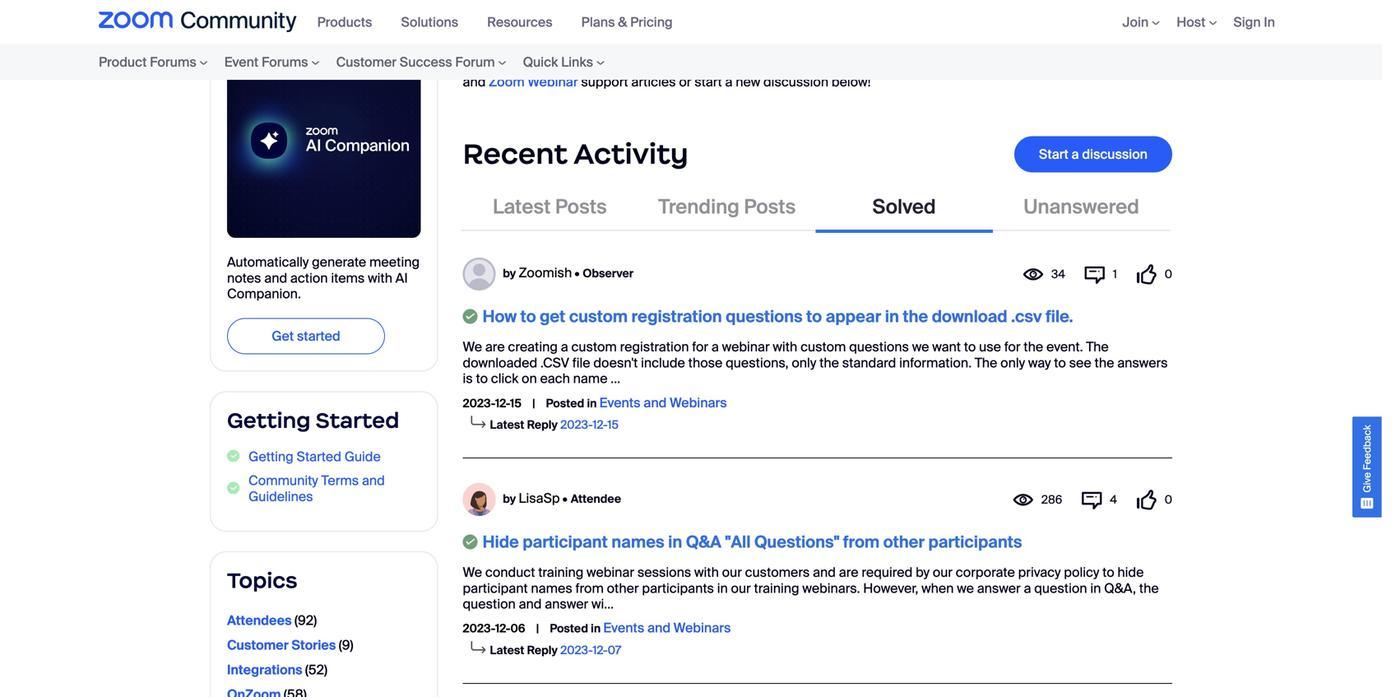 Task type: locate. For each thing, give the bounding box(es) containing it.
and inside 2023-12-15 | posted in events and webinars latest reply 2023-12-15
[[644, 394, 667, 411]]

• inside by zoomish • observer
[[575, 266, 580, 281]]

a inside the start a discussion link
[[1072, 146, 1080, 163]]

0 vertical spatial started
[[316, 407, 400, 434]]

we inside we are creating a custom registration for a webinar with custom questions we want to use for the event. the downloaded .csv file doesn't include those questions, only the standard information. the only way to see the answers is to click on each name ...
[[463, 338, 482, 356]]

customers
[[746, 564, 810, 581]]

latest inside 2023-12-15 | posted in events and webinars latest reply 2023-12-15
[[490, 417, 525, 433]]

menu bar containing products
[[309, 0, 694, 44]]

reply inside 2023-12-15 | posted in events and webinars latest reply 2023-12-15
[[527, 417, 558, 433]]

our
[[1052, 58, 1072, 75], [723, 564, 742, 581], [933, 564, 953, 581], [731, 580, 751, 597]]

by
[[503, 266, 516, 281], [503, 491, 516, 507], [916, 564, 930, 581]]

0 horizontal spatial customer
[[227, 637, 289, 654]]

2 vertical spatial latest
[[490, 643, 525, 658]]

forum
[[456, 54, 495, 71]]

0 horizontal spatial answer
[[545, 596, 589, 613]]

15
[[510, 396, 522, 411], [608, 417, 619, 433]]

latest down 06
[[490, 643, 525, 658]]

1 horizontal spatial other
[[711, 58, 743, 75]]

custom up "name" at the left of the page
[[572, 338, 617, 356]]

conversation
[[523, 58, 602, 75]]

1 vertical spatial webinars
[[670, 394, 727, 411]]

quick
[[523, 54, 558, 71]]

1 posts from the left
[[556, 194, 607, 220]]

policy
[[1065, 564, 1100, 581]]

1 vertical spatial 15
[[608, 417, 619, 433]]

names
[[612, 532, 665, 553], [531, 580, 573, 597]]

meeting
[[370, 254, 420, 271]]

are inside we conduct training webinar sessions with our customers and are required by our corporate privacy policy to hide participant names from other participants in our training webinars. however, when we answer a question in q&a, the question and answer wi...
[[839, 564, 859, 581]]

0 horizontal spatial for
[[693, 338, 709, 356]]

webinars for get
[[670, 394, 727, 411]]

custom
[[570, 306, 628, 327], [572, 338, 617, 356], [801, 338, 847, 356]]

2 vertical spatial webinars
[[674, 620, 731, 637]]

1 horizontal spatial are
[[839, 564, 859, 581]]

join link
[[1123, 13, 1161, 31]]

1 vertical spatial registration
[[620, 338, 689, 356]]

in left the q&a
[[669, 532, 683, 553]]

0 vertical spatial participants
[[929, 532, 1023, 553]]

our inside 'market and host interactive experiences with the zoom events all-in-one virtual event platform or host engaging webinars with zoom webinars. explore the zoom community's recent activity below to join the events and webinars conversation and connect with other members. if you're still looking for support, browse our and zoom webinar support articles or start a new discussion below!'
[[1052, 58, 1072, 75]]

2 only from the left
[[1001, 354, 1026, 372]]

0 vertical spatial |
[[533, 396, 536, 411]]

posted down each
[[546, 396, 585, 411]]

1 vertical spatial participants
[[642, 580, 714, 597]]

topics heading
[[227, 567, 421, 594]]

1 horizontal spatial |
[[537, 621, 539, 637]]

1 vertical spatial latest
[[490, 417, 525, 433]]

1 we from the top
[[463, 338, 482, 356]]

1 horizontal spatial the
[[1087, 338, 1109, 356]]

1 horizontal spatial from
[[844, 532, 880, 553]]

started inside getting started guide community terms and guidelines
[[297, 448, 342, 465]]

only
[[792, 354, 817, 372], [1001, 354, 1026, 372]]

0 horizontal spatial question
[[463, 596, 516, 613]]

1 vertical spatial webinar
[[587, 564, 635, 581]]

2 horizontal spatial other
[[884, 532, 925, 553]]

1 horizontal spatial only
[[1001, 354, 1026, 372]]

1 vertical spatial •
[[563, 491, 568, 507]]

92
[[298, 612, 314, 629]]

success
[[400, 54, 452, 71]]

by right zoomish image
[[503, 266, 516, 281]]

2023-12-07 link
[[561, 643, 622, 658]]

2 reply from the top
[[527, 643, 558, 658]]

we inside we conduct training webinar sessions with our customers and are required by our corporate privacy policy to hide participant names from other participants in our training webinars. however, when we answer a question in q&a, the question and answer wi...
[[463, 564, 482, 581]]

0 vertical spatial •
[[575, 266, 580, 281]]

2023-12-06 | posted in events and webinars latest reply 2023-12-07
[[463, 620, 731, 658]]

0 horizontal spatial •
[[563, 491, 568, 507]]

are down how on the left of page
[[486, 338, 505, 356]]

286
[[1042, 492, 1063, 508]]

events and webinars link for custom
[[600, 394, 727, 411]]

looking
[[884, 58, 928, 75]]

1 vertical spatial customer
[[227, 637, 289, 654]]

1 vertical spatial 0
[[1165, 492, 1173, 508]]

|
[[533, 396, 536, 411], [537, 621, 539, 637]]

1 horizontal spatial activity
[[890, 42, 933, 59]]

reply left 2023-12-15 link
[[527, 417, 558, 433]]

2 forums from the left
[[262, 54, 308, 71]]

products
[[317, 13, 372, 31]]

we left want on the right
[[913, 338, 930, 356]]

webinars down the market
[[463, 58, 520, 75]]

1 vertical spatial started
[[297, 448, 342, 465]]

1 horizontal spatial discussion
[[1083, 146, 1148, 163]]

discussion
[[764, 73, 829, 91], [1083, 146, 1148, 163]]

activity inside 'market and host interactive experiences with the zoom events all-in-one virtual event platform or host engaging webinars with zoom webinars. explore the zoom community's recent activity below to join the events and webinars conversation and connect with other members. if you're still looking for support, browse our and zoom webinar support articles or start a new discussion below!'
[[890, 42, 933, 59]]

training down questions"
[[754, 580, 800, 597]]

support,
[[951, 58, 1001, 75]]

| right 06
[[537, 621, 539, 637]]

0 horizontal spatial forums
[[150, 54, 197, 71]]

started up guide
[[316, 407, 400, 434]]

1 vertical spatial or
[[679, 73, 692, 91]]

with down how to get custom registration questions to appear in the download .csv file.
[[773, 338, 798, 356]]

reply
[[527, 417, 558, 433], [527, 643, 558, 658]]

we for hide participant names in q&a "all questions" from other participants
[[463, 564, 482, 581]]

only left way
[[1001, 354, 1026, 372]]

webinar up wi...
[[587, 564, 635, 581]]

host
[[534, 26, 561, 43], [1049, 26, 1075, 43]]

generate
[[312, 254, 367, 271]]

to right is
[[476, 370, 488, 387]]

0 horizontal spatial other
[[607, 580, 639, 597]]

downloaded
[[463, 354, 538, 372]]

15 down click at the bottom left of the page
[[510, 396, 522, 411]]

discussion down community's
[[764, 73, 829, 91]]

list containing attendees
[[227, 609, 421, 697]]

taking?
[[227, 2, 309, 29]]

0
[[1165, 267, 1173, 282], [1165, 492, 1173, 508]]

events inside 2023-12-06 | posted in events and webinars latest reply 2023-12-07
[[604, 620, 645, 637]]

| inside 2023-12-06 | posted in events and webinars latest reply 2023-12-07
[[537, 621, 539, 637]]

1 vertical spatial reply
[[527, 643, 558, 658]]

integrations
[[227, 661, 303, 679]]

by right "required"
[[916, 564, 930, 581]]

join
[[1123, 13, 1149, 31]]

12-
[[496, 396, 510, 411], [593, 417, 608, 433], [496, 621, 511, 637], [593, 643, 608, 658]]

0 vertical spatial recent
[[843, 42, 887, 59]]

webinars inside 'market and host interactive experiences with the zoom events all-in-one virtual event platform or host engaging webinars with zoom webinars. explore the zoom community's recent activity below to join the events and webinars conversation and connect with other members. if you're still looking for support, browse our and zoom webinar support articles or start a new discussion below!'
[[463, 58, 520, 75]]

from inside we conduct training webinar sessions with our customers and are required by our corporate privacy policy to hide participant names from other participants in our training webinars. however, when we answer a question in q&a, the question and answer wi...
[[576, 580, 604, 597]]

we right when
[[958, 580, 975, 597]]

we inside we are creating a custom registration for a webinar with custom questions we want to use for the event. the downloaded .csv file doesn't include those questions, only the standard information. the only way to see the answers is to click on each name ...
[[913, 338, 930, 356]]

community's
[[761, 42, 840, 59]]

training right conduct
[[539, 564, 584, 581]]

1 horizontal spatial for
[[932, 58, 948, 75]]

1 vertical spatial discussion
[[1083, 146, 1148, 163]]

with inside we conduct training webinar sessions with our customers and are required by our corporate privacy policy to hide participant names from other participants in our training webinars. however, when we answer a question in q&a, the question and answer wi...
[[695, 564, 719, 581]]

events up 07
[[604, 620, 645, 637]]

interactive
[[564, 26, 627, 43]]

latest down click at the bottom left of the page
[[490, 417, 525, 433]]

names inside we conduct training webinar sessions with our customers and are required by our corporate privacy policy to hide participant names from other participants in our training webinars. however, when we answer a question in q&a, the question and answer wi...
[[531, 580, 573, 597]]

12- down click at the bottom left of the page
[[496, 396, 510, 411]]

by for hide
[[503, 491, 516, 507]]

1 horizontal spatial question
[[1035, 580, 1088, 597]]

connect
[[631, 58, 680, 75]]

0 horizontal spatial host
[[534, 26, 561, 43]]

1 horizontal spatial we
[[958, 580, 975, 597]]

latest inside 2023-12-06 | posted in events and webinars latest reply 2023-12-07
[[490, 643, 525, 658]]

is
[[463, 370, 473, 387]]

names up the sessions
[[612, 532, 665, 553]]

quick links
[[523, 54, 594, 71]]

to
[[975, 42, 987, 59], [521, 306, 536, 327], [807, 306, 822, 327], [965, 338, 977, 356], [1055, 354, 1067, 372], [476, 370, 488, 387], [1103, 564, 1115, 581]]

observer
[[583, 266, 634, 281]]

registration up ...
[[620, 338, 689, 356]]

participants
[[929, 532, 1023, 553], [642, 580, 714, 597]]

0 horizontal spatial posts
[[556, 194, 607, 220]]

0 vertical spatial we
[[463, 338, 482, 356]]

0 vertical spatial getting
[[227, 407, 311, 434]]

• right lisasp
[[563, 491, 568, 507]]

with down 'resources' link
[[521, 42, 545, 59]]

sign in link
[[1234, 13, 1276, 31]]

reply inside 2023-12-06 | posted in events and webinars latest reply 2023-12-07
[[527, 643, 558, 658]]

posted up 2023-12-07 link
[[550, 621, 589, 637]]

with
[[708, 26, 733, 43], [521, 42, 545, 59], [684, 58, 708, 75], [368, 269, 393, 287], [773, 338, 798, 356], [695, 564, 719, 581]]

participants down the q&a
[[642, 580, 714, 597]]

customer down attendees
[[227, 637, 289, 654]]

the down .csv
[[1024, 338, 1044, 356]]

getting started
[[227, 407, 400, 434]]

2 horizontal spatial for
[[1005, 338, 1021, 356]]

started for getting started guide community terms and guidelines
[[297, 448, 342, 465]]

9
[[342, 637, 350, 654]]

to left 'get'
[[521, 306, 536, 327]]

getting for getting started guide community terms and guidelines
[[249, 448, 294, 465]]

menu bar containing product forums
[[66, 44, 646, 80]]

from up 2023-12-06 | posted in events and webinars latest reply 2023-12-07
[[576, 580, 604, 597]]

0 horizontal spatial names
[[531, 580, 573, 597]]

0 vertical spatial customer
[[336, 54, 397, 71]]

1 vertical spatial activity
[[574, 136, 689, 172]]

download
[[932, 306, 1008, 327]]

questions up questions,
[[726, 306, 803, 327]]

registration inside we are creating a custom registration for a webinar with custom questions we want to use for the event. the downloaded .csv file doesn't include those questions, only the standard information. the only way to see the answers is to click on each name ...
[[620, 338, 689, 356]]

0 horizontal spatial only
[[792, 354, 817, 372]]

0 vertical spatial registration
[[632, 306, 722, 327]]

0 horizontal spatial are
[[486, 338, 505, 356]]

by inside we conduct training webinar sessions with our customers and are required by our corporate privacy policy to hide participant names from other participants in our training webinars. however, when we answer a question in q&a, the question and answer wi...
[[916, 564, 930, 581]]

other up "required"
[[884, 532, 925, 553]]

0 horizontal spatial the
[[975, 354, 998, 372]]

1 vertical spatial names
[[531, 580, 573, 597]]

2023-12-15 link
[[561, 417, 619, 433]]

each
[[540, 370, 570, 387]]

| inside 2023-12-15 | posted in events and webinars latest reply 2023-12-15
[[533, 396, 536, 411]]

answer left wi...
[[545, 596, 589, 613]]

1 vertical spatial recent
[[463, 136, 568, 172]]

and down the sessions
[[648, 620, 671, 637]]

0 vertical spatial reply
[[527, 417, 558, 433]]

webinar
[[722, 338, 770, 356], [587, 564, 635, 581]]

• for names
[[563, 491, 568, 507]]

want
[[933, 338, 961, 356]]

2 vertical spatial by
[[916, 564, 930, 581]]

participant down by lisasp • attendee
[[523, 532, 608, 553]]

0 horizontal spatial |
[[533, 396, 536, 411]]

| down on
[[533, 396, 536, 411]]

1 horizontal spatial or
[[1033, 26, 1046, 43]]

0 vertical spatial posted
[[546, 396, 585, 411]]

1 vertical spatial from
[[576, 580, 604, 597]]

registration up include
[[632, 306, 722, 327]]

webinars
[[463, 58, 520, 75], [670, 394, 727, 411], [674, 620, 731, 637]]

zoomish
[[519, 264, 572, 281]]

names left wi...
[[531, 580, 573, 597]]

events and webinars link
[[600, 394, 727, 411], [604, 620, 731, 637]]

automatically
[[227, 254, 309, 271]]

posted inside 2023-12-15 | posted in events and webinars latest reply 2023-12-15
[[546, 396, 585, 411]]

getting inside getting started guide community terms and guidelines
[[249, 448, 294, 465]]

plans & pricing link
[[582, 13, 685, 31]]

webinar down how to get custom registration questions to appear in the download .csv file. "link"
[[722, 338, 770, 356]]

getting started guide community terms and guidelines
[[249, 448, 385, 505]]

1 0 from the top
[[1165, 267, 1173, 282]]

1 horizontal spatial forums
[[262, 54, 308, 71]]

0 vertical spatial webinar
[[722, 338, 770, 356]]

1 forums from the left
[[150, 54, 197, 71]]

with down the q&a
[[695, 564, 719, 581]]

topics
[[227, 567, 298, 594]]

include
[[641, 354, 686, 372]]

latest for how
[[490, 417, 525, 433]]

participant up 06
[[463, 580, 528, 597]]

1 horizontal spatial participants
[[929, 532, 1023, 553]]

integrations link
[[227, 658, 303, 681]]

.csv
[[1012, 306, 1043, 327]]

questions inside we are creating a custom registration for a webinar with custom questions we want to use for the event. the downloaded .csv file doesn't include those questions, only the standard information. the only way to see the answers is to click on each name ...
[[850, 338, 910, 356]]

participant inside we conduct training webinar sessions with our customers and are required by our corporate privacy policy to hide participant names from other participants in our training webinars. however, when we answer a question in q&a, the question and answer wi...
[[463, 580, 528, 597]]

reply left 2023-12-07 link
[[527, 643, 558, 658]]

market and host interactive experiences with the zoom events all-in-one virtual event platform or host engaging webinars with zoom webinars. explore the zoom community's recent activity below to join the events and webinars conversation and connect with other members. if you're still looking for support, browse our and zoom webinar support articles or start a new discussion below!
[[463, 26, 1135, 91]]

1 vertical spatial posted
[[550, 621, 589, 637]]

list
[[227, 609, 421, 697]]

other left members.
[[711, 58, 743, 75]]

0 vertical spatial are
[[486, 338, 505, 356]]

questions down the appear
[[850, 338, 910, 356]]

customer success forum
[[336, 54, 495, 71]]

are left "required"
[[839, 564, 859, 581]]

we for how to get custom registration questions to appear in the download .csv file.
[[463, 338, 482, 356]]

customer down products link
[[336, 54, 397, 71]]

events and webinars link for in
[[604, 620, 731, 637]]

to inside 'market and host interactive experiences with the zoom events all-in-one virtual event platform or host engaging webinars with zoom webinars. explore the zoom community's recent activity below to join the events and webinars conversation and connect with other members. if you're still looking for support, browse our and zoom webinar support articles or start a new discussion below!'
[[975, 42, 987, 59]]

forums down community.title image
[[150, 54, 197, 71]]

1 reply from the top
[[527, 417, 558, 433]]

and inside getting started guide community terms and guidelines
[[362, 472, 385, 490]]

for right "use"
[[1005, 338, 1021, 356]]

0 vertical spatial 0
[[1165, 267, 1173, 282]]

articles
[[632, 73, 676, 91]]

getting for getting started
[[227, 407, 311, 434]]

in up 2023-12-07 link
[[591, 621, 601, 637]]

1 horizontal spatial 15
[[608, 417, 619, 433]]

1 horizontal spatial customer
[[336, 54, 397, 71]]

customer
[[336, 54, 397, 71], [227, 637, 289, 654]]

those
[[689, 354, 723, 372]]

15 down ...
[[608, 417, 619, 433]]

answer right when
[[978, 580, 1021, 597]]

events and webinars link down include
[[600, 394, 727, 411]]

1 horizontal spatial answer
[[978, 580, 1021, 597]]

activity
[[890, 42, 933, 59], [574, 136, 689, 172]]

0 vertical spatial activity
[[890, 42, 933, 59]]

0 vertical spatial names
[[612, 532, 665, 553]]

0 vertical spatial questions
[[726, 306, 803, 327]]

by left lisasp link
[[503, 491, 516, 507]]

we up is
[[463, 338, 482, 356]]

1 horizontal spatial posts
[[745, 194, 796, 220]]

latest for hide
[[490, 643, 525, 658]]

1 vertical spatial are
[[839, 564, 859, 581]]

1 horizontal spatial •
[[575, 266, 580, 281]]

posts right trending
[[745, 194, 796, 220]]

1 vertical spatial participant
[[463, 580, 528, 597]]

the right q&a, at the right bottom
[[1140, 580, 1160, 597]]

1 vertical spatial questions
[[850, 338, 910, 356]]

0 vertical spatial by
[[503, 266, 516, 281]]

0 for how to get custom registration questions to appear in the download .csv file.
[[1165, 267, 1173, 282]]

or left "start"
[[679, 73, 692, 91]]

0 horizontal spatial questions
[[726, 306, 803, 327]]

webinar inside we conduct training webinar sessions with our customers and are required by our corporate privacy policy to hide participant names from other participants in our training webinars. however, when we answer a question in q&a, the question and answer wi...
[[587, 564, 635, 581]]

1 horizontal spatial training
[[754, 580, 800, 597]]

and down guide
[[362, 472, 385, 490]]

1 vertical spatial |
[[537, 621, 539, 637]]

zoom webinar link
[[489, 73, 581, 91]]

you're
[[822, 58, 858, 75]]

we left conduct
[[463, 564, 482, 581]]

for inside 'market and host interactive experiences with the zoom events all-in-one virtual event platform or host engaging webinars with zoom webinars. explore the zoom community's recent activity below to join the events and webinars conversation and connect with other members. if you're still looking for support, browse our and zoom webinar support articles or start a new discussion below!'
[[932, 58, 948, 75]]

webinars inside 2023-12-15 | posted in events and webinars latest reply 2023-12-15
[[670, 394, 727, 411]]

0 vertical spatial events and webinars link
[[600, 394, 727, 411]]

0 horizontal spatial we
[[913, 338, 930, 356]]

events down ...
[[600, 394, 641, 411]]

1 only from the left
[[792, 354, 817, 372]]

events up if
[[798, 26, 839, 43]]

1 horizontal spatial questions
[[850, 338, 910, 356]]

2023- left 07
[[561, 643, 593, 658]]

1 vertical spatial we
[[463, 564, 482, 581]]

2023- down is
[[463, 396, 496, 411]]

from
[[844, 532, 880, 553], [576, 580, 604, 597]]

sessions
[[638, 564, 692, 581]]

by inside by zoomish • observer
[[503, 266, 516, 281]]

recent inside 'market and host interactive experiences with the zoom events all-in-one virtual event platform or host engaging webinars with zoom webinars. explore the zoom community's recent activity below to join the events and webinars conversation and connect with other members. if you're still looking for support, browse our and zoom webinar support articles or start a new discussion below!'
[[843, 42, 887, 59]]

solutions
[[401, 13, 459, 31]]

0 right 1
[[1165, 267, 1173, 282]]

from up "required"
[[844, 532, 880, 553]]

webinars for names
[[674, 620, 731, 637]]

menu bar
[[309, 0, 694, 44], [1099, 0, 1284, 44], [66, 44, 646, 80]]

discussion inside 'market and host interactive experiences with the zoom events all-in-one virtual event platform or host engaging webinars with zoom webinars. explore the zoom community's recent activity below to join the events and webinars conversation and connect with other members. if you're still looking for support, browse our and zoom webinar support articles or start a new discussion below!'
[[764, 73, 829, 91]]

click
[[491, 370, 519, 387]]

we
[[463, 338, 482, 356], [463, 564, 482, 581]]

0 vertical spatial we
[[913, 338, 930, 356]]

customer inside menu bar
[[336, 54, 397, 71]]

to left join
[[975, 42, 987, 59]]

a left new
[[726, 73, 733, 91]]

posts down recent activity at the top of page
[[556, 194, 607, 220]]

a inside we conduct training webinar sessions with our customers and are required by our corporate privacy policy to hide participant names from other participants in our training webinars. however, when we answer a question in q&a, the question and answer wi...
[[1024, 580, 1032, 597]]

2 0 from the top
[[1165, 492, 1173, 508]]

2 we from the top
[[463, 564, 482, 581]]

• inside by lisasp • attendee
[[563, 491, 568, 507]]

or up browse
[[1033, 26, 1046, 43]]

a left file
[[561, 338, 569, 356]]

0 vertical spatial discussion
[[764, 73, 829, 91]]

the
[[736, 26, 756, 43], [700, 42, 719, 59], [1015, 42, 1035, 59], [903, 306, 929, 327], [1024, 338, 1044, 356], [820, 354, 840, 372], [1095, 354, 1115, 372], [1140, 580, 1160, 597]]

attendees
[[227, 612, 292, 629]]

events
[[798, 26, 839, 43], [1038, 42, 1079, 59], [600, 394, 641, 411], [604, 620, 645, 637]]

by lisasp • attendee
[[503, 490, 622, 507]]

participants up corporate
[[929, 532, 1023, 553]]

reply for to
[[527, 417, 558, 433]]

0 horizontal spatial webinar
[[587, 564, 635, 581]]

events and webinars link down the sessions
[[604, 620, 731, 637]]

links
[[561, 54, 594, 71]]

by inside by lisasp • attendee
[[503, 491, 516, 507]]

question up 06
[[463, 596, 516, 613]]

zoomish link
[[519, 264, 572, 281]]

1 vertical spatial getting
[[249, 448, 294, 465]]

and up quick at the top of page
[[508, 26, 531, 43]]

posted inside 2023-12-06 | posted in events and webinars latest reply 2023-12-07
[[550, 621, 589, 637]]

getting up getting started guide "link"
[[227, 407, 311, 434]]

0 right 4
[[1165, 492, 1173, 508]]

plans & pricing
[[582, 13, 673, 31]]

answer
[[978, 580, 1021, 597], [545, 596, 589, 613]]

events right platform
[[1038, 42, 1079, 59]]

host up quick at the top of page
[[534, 26, 561, 43]]

0 horizontal spatial participants
[[642, 580, 714, 597]]

activity down articles
[[574, 136, 689, 172]]

webinars inside 2023-12-06 | posted in events and webinars latest reply 2023-12-07
[[674, 620, 731, 637]]

2 posts from the left
[[745, 194, 796, 220]]

0 horizontal spatial from
[[576, 580, 604, 597]]

1 horizontal spatial webinar
[[722, 338, 770, 356]]

in-
[[861, 26, 877, 43]]

2023- left 06
[[463, 621, 496, 637]]



Task type: vqa. For each thing, say whether or not it's contained in the screenshot.
COMPLETE YOUR PROFILE to the bottom
no



Task type: describe. For each thing, give the bounding box(es) containing it.
the inside we conduct training webinar sessions with our customers and are required by our corporate privacy policy to hide participant names from other participants in our training webinars. however, when we answer a question in q&a, the question and answer wi...
[[1140, 580, 1160, 597]]

0 horizontal spatial recent
[[463, 136, 568, 172]]

q&a
[[686, 532, 722, 553]]

hide participant names in q&a "all questions" from other participants
[[483, 532, 1023, 553]]

solved
[[873, 194, 937, 220]]

pricing
[[631, 13, 673, 31]]

| for participant
[[537, 621, 539, 637]]

&
[[618, 13, 628, 31]]

sign
[[1234, 13, 1262, 31]]

name
[[573, 370, 608, 387]]

1 vertical spatial other
[[884, 532, 925, 553]]

on
[[522, 370, 537, 387]]

products link
[[317, 13, 385, 31]]

in inside 2023-12-06 | posted in events and webinars latest reply 2023-12-07
[[591, 621, 601, 637]]

to inside we conduct training webinar sessions with our customers and are required by our corporate privacy policy to hide participant names from other participants in our training webinars. however, when we answer a question in q&a, the question and answer wi...
[[1103, 564, 1115, 581]]

unanswered
[[1024, 194, 1140, 220]]

to left the appear
[[807, 306, 822, 327]]

guide
[[345, 448, 381, 465]]

0 vertical spatial 15
[[510, 396, 522, 411]]

questions,
[[726, 354, 789, 372]]

zoomish image
[[463, 258, 496, 291]]

we inside we conduct training webinar sessions with our customers and are required by our corporate privacy policy to hide participant names from other participants in our training webinars. however, when we answer a question in q&a, the question and answer wi...
[[958, 580, 975, 597]]

the left standard on the bottom of page
[[820, 354, 840, 372]]

to left "use"
[[965, 338, 977, 356]]

trending
[[659, 194, 740, 220]]

the up "start"
[[700, 42, 719, 59]]

however,
[[864, 580, 919, 597]]

forums for event forums
[[262, 54, 308, 71]]

the right see
[[1095, 354, 1115, 372]]

event.
[[1047, 338, 1084, 356]]

the up information.
[[903, 306, 929, 327]]

other inside 'market and host interactive experiences with the zoom events all-in-one virtual event platform or host engaging webinars with zoom webinars. explore the zoom community's recent activity below to join the events and webinars conversation and connect with other members. if you're still looking for support, browse our and zoom webinar support articles or start a new discussion below!'
[[711, 58, 743, 75]]

"all
[[726, 532, 751, 553]]

standard
[[843, 354, 897, 372]]

forums for product forums
[[150, 54, 197, 71]]

latest posts
[[493, 194, 607, 220]]

the up members.
[[736, 26, 756, 43]]

the right join
[[1015, 42, 1035, 59]]

in right the appear
[[886, 306, 900, 327]]

support
[[581, 73, 629, 91]]

menu bar for quick links
[[309, 0, 694, 44]]

with up "start"
[[708, 26, 733, 43]]

browse
[[1004, 58, 1049, 75]]

in inside 2023-12-15 | posted in events and webinars latest reply 2023-12-15
[[587, 396, 597, 411]]

12- down conduct
[[496, 621, 511, 637]]

recent activity
[[463, 136, 689, 172]]

and up 06
[[519, 596, 542, 613]]

getting started guide link
[[249, 448, 381, 465]]

sign in
[[1234, 13, 1276, 31]]

34
[[1052, 267, 1066, 282]]

0 vertical spatial participant
[[523, 532, 608, 553]]

a inside 'market and host interactive experiences with the zoom events all-in-one virtual event platform or host engaging webinars with zoom webinars. explore the zoom community's recent activity below to join the events and webinars conversation and connect with other members. if you're still looking for support, browse our and zoom webinar support articles or start a new discussion below!'
[[726, 73, 733, 91]]

a left questions,
[[712, 338, 719, 356]]

attendees link
[[227, 609, 292, 632]]

guidelines
[[249, 488, 313, 505]]

2023- down "name" at the left of the page
[[561, 417, 593, 433]]

and down questions"
[[813, 564, 836, 581]]

and inside automatically generate meeting notes and action items with ai companion.
[[264, 269, 287, 287]]

with inside we are creating a custom registration for a webinar with custom questions we want to use for the event. the downloaded .csv file doesn't include those questions, only the standard information. the only way to see the answers is to click on each name ...
[[773, 338, 798, 356]]

custom down the appear
[[801, 338, 847, 356]]

07
[[608, 643, 622, 658]]

in left q&a, at the right bottom
[[1091, 580, 1102, 597]]

| for to
[[533, 396, 536, 411]]

product
[[99, 54, 147, 71]]

customer success forum link
[[328, 44, 515, 80]]

action
[[290, 269, 328, 287]]

automatically generate meeting notes and action items with ai companion.
[[227, 254, 420, 303]]

information.
[[900, 354, 972, 372]]

conduct
[[486, 564, 535, 581]]

hide participant names in q&a "all questions" from other participants link
[[483, 532, 1023, 553]]

over note- taking?
[[227, 0, 345, 29]]

06
[[511, 621, 526, 637]]

below
[[936, 42, 972, 59]]

12- down "name" at the left of the page
[[593, 417, 608, 433]]

start
[[695, 73, 723, 91]]

doesn't
[[594, 354, 638, 372]]

started for getting started
[[316, 407, 400, 434]]

terms
[[321, 472, 359, 490]]

trending posts
[[659, 194, 796, 220]]

posts for trending posts
[[745, 194, 796, 220]]

get started link
[[227, 318, 385, 355]]

and down 'interactive'
[[605, 58, 628, 75]]

event forums link
[[216, 44, 328, 80]]

companion.
[[227, 285, 301, 303]]

in
[[1265, 13, 1276, 31]]

if
[[811, 58, 819, 75]]

• for get
[[575, 266, 580, 281]]

0 vertical spatial from
[[844, 532, 880, 553]]

way
[[1029, 354, 1052, 372]]

with right connect
[[684, 58, 708, 75]]

webinar inside we are creating a custom registration for a webinar with custom questions we want to use for the event. the downloaded .csv file doesn't include those questions, only the standard information. the only way to see the answers is to click on each name ...
[[722, 338, 770, 356]]

0 horizontal spatial training
[[539, 564, 584, 581]]

participants inside we conduct training webinar sessions with our customers and are required by our corporate privacy policy to hide participant names from other participants in our training webinars. however, when we answer a question in q&a, the question and answer wi...
[[642, 580, 714, 597]]

in down "all
[[718, 580, 728, 597]]

over
[[227, 0, 278, 5]]

privacy
[[1019, 564, 1061, 581]]

posts for latest posts
[[556, 194, 607, 220]]

how
[[483, 306, 517, 327]]

how to get custom registration questions to appear in the download .csv file. link
[[483, 306, 1074, 327]]

community terms and guidelines link
[[249, 472, 421, 505]]

to left see
[[1055, 354, 1067, 372]]

.csv
[[541, 354, 570, 372]]

how to get custom registration questions to appear in the download .csv file.
[[483, 306, 1074, 327]]

1 host from the left
[[534, 26, 561, 43]]

1 horizontal spatial names
[[612, 532, 665, 553]]

product forums link
[[99, 44, 216, 80]]

lisasp image
[[463, 483, 496, 516]]

items
[[331, 269, 365, 287]]

customer inside 'attendees 92 customer stories 9 integrations 52'
[[227, 637, 289, 654]]

host link
[[1177, 13, 1218, 31]]

solutions link
[[401, 13, 471, 31]]

0 horizontal spatial activity
[[574, 136, 689, 172]]

event forums
[[225, 54, 308, 71]]

webinars.
[[803, 580, 861, 597]]

get
[[272, 328, 294, 345]]

4
[[1111, 492, 1118, 508]]

note-
[[283, 0, 345, 5]]

are inside we are creating a custom registration for a webinar with custom questions we want to use for the event. the downloaded .csv file doesn't include those questions, only the standard information. the only way to see the answers is to click on each name ...
[[486, 338, 505, 356]]

attendee
[[571, 491, 622, 507]]

host
[[1177, 13, 1206, 31]]

start a discussion link
[[1015, 136, 1173, 172]]

one
[[877, 26, 900, 43]]

and inside 2023-12-06 | posted in events and webinars latest reply 2023-12-07
[[648, 620, 671, 637]]

0 vertical spatial or
[[1033, 26, 1046, 43]]

posted for names
[[550, 621, 589, 637]]

stories
[[292, 637, 336, 654]]

posted for get
[[546, 396, 585, 411]]

0 for hide participant names in q&a "all questions" from other participants
[[1165, 492, 1173, 508]]

getting started heading
[[227, 407, 421, 434]]

1
[[1114, 267, 1118, 282]]

12- down wi...
[[593, 643, 608, 658]]

start
[[1040, 146, 1069, 163]]

resources
[[487, 13, 553, 31]]

and right browse
[[1082, 42, 1105, 59]]

lisasp
[[519, 490, 560, 507]]

menu bar containing join
[[1099, 0, 1284, 44]]

reply for participant
[[527, 643, 558, 658]]

2 host from the left
[[1049, 26, 1075, 43]]

platform
[[979, 26, 1030, 43]]

and down forum on the left
[[463, 73, 486, 91]]

custom down observer
[[570, 306, 628, 327]]

52
[[309, 661, 324, 679]]

community.title image
[[99, 12, 297, 33]]

0 vertical spatial latest
[[493, 194, 551, 220]]

event
[[943, 26, 976, 43]]

other inside we conduct training webinar sessions with our customers and are required by our corporate privacy policy to hide participant names from other participants in our training webinars. however, when we answer a question in q&a, the question and answer wi...
[[607, 580, 639, 597]]

quick links link
[[515, 44, 613, 80]]

menu bar for get started
[[66, 44, 646, 80]]

webinar
[[528, 73, 578, 91]]

events inside 2023-12-15 | posted in events and webinars latest reply 2023-12-15
[[600, 394, 641, 411]]

with inside automatically generate meeting notes and action items with ai companion.
[[368, 269, 393, 287]]

q&a,
[[1105, 580, 1137, 597]]

join
[[991, 42, 1012, 59]]

below!
[[832, 73, 871, 91]]

see
[[1070, 354, 1092, 372]]

market
[[463, 26, 505, 43]]

by for how
[[503, 266, 516, 281]]



